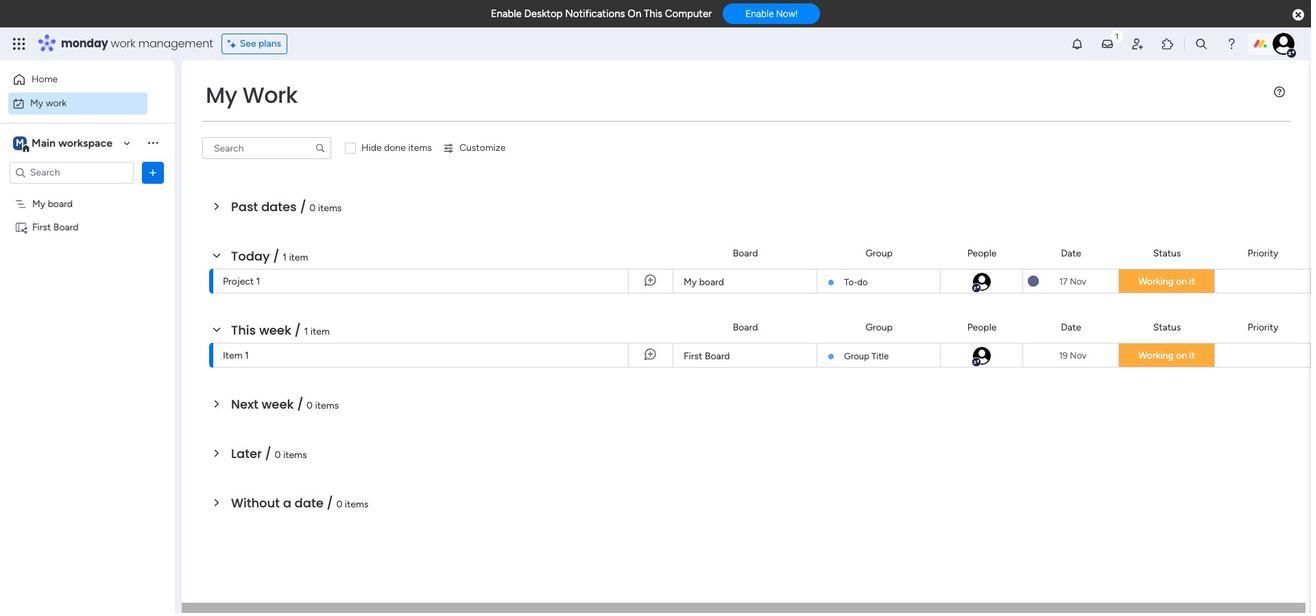 Task type: vqa. For each thing, say whether or not it's contained in the screenshot.
Max
no



Task type: locate. For each thing, give the bounding box(es) containing it.
date
[[295, 494, 324, 512]]

item
[[289, 252, 308, 263], [310, 326, 330, 337]]

week right next
[[262, 396, 294, 413]]

2 status from the top
[[1153, 321, 1181, 333]]

to-
[[844, 277, 857, 287]]

0 inside without a date / 0 items
[[336, 499, 342, 510]]

group for /
[[866, 321, 893, 333]]

item 1
[[223, 350, 249, 361]]

/
[[300, 198, 306, 215], [273, 248, 279, 265], [295, 322, 301, 339], [297, 396, 303, 413], [265, 445, 271, 462], [327, 494, 333, 512]]

1 vertical spatial group
[[866, 321, 893, 333]]

1 vertical spatial week
[[262, 396, 294, 413]]

0 horizontal spatial first
[[32, 221, 51, 233]]

it
[[1189, 276, 1195, 287], [1189, 350, 1195, 361]]

my board link
[[682, 270, 809, 294]]

to-do
[[844, 277, 868, 287]]

help image
[[1225, 37, 1238, 51]]

0
[[310, 202, 316, 214], [307, 400, 313, 411], [275, 449, 281, 461], [336, 499, 342, 510]]

1 vertical spatial nov
[[1070, 350, 1087, 360]]

my work
[[206, 80, 298, 110]]

work
[[243, 80, 298, 110]]

first board
[[32, 221, 79, 233], [684, 350, 730, 362]]

0 vertical spatial nov
[[1070, 276, 1086, 286]]

0 vertical spatial first
[[32, 221, 51, 233]]

option
[[0, 191, 175, 194]]

group title
[[844, 351, 889, 361]]

next
[[231, 396, 258, 413]]

notifications
[[565, 8, 625, 20]]

nov for 17 nov
[[1070, 276, 1086, 286]]

nov right 17
[[1070, 276, 1086, 286]]

1 horizontal spatial this
[[644, 8, 663, 20]]

shareable board image
[[14, 220, 27, 234]]

19
[[1059, 350, 1068, 360]]

1 vertical spatial jacob simon image
[[971, 346, 992, 366]]

later / 0 items
[[231, 445, 307, 462]]

1 date from the top
[[1061, 247, 1081, 259]]

enable left desktop
[[491, 8, 522, 20]]

without a date / 0 items
[[231, 494, 369, 512]]

0 horizontal spatial first board
[[32, 221, 79, 233]]

0 vertical spatial work
[[111, 36, 135, 51]]

my inside button
[[30, 97, 43, 109]]

workspace
[[58, 136, 112, 149]]

0 horizontal spatial work
[[46, 97, 67, 109]]

date for 1
[[1061, 247, 1081, 259]]

1 vertical spatial on
[[1176, 350, 1187, 361]]

0 vertical spatial first board
[[32, 221, 79, 233]]

work for monday
[[111, 36, 135, 51]]

date
[[1061, 247, 1081, 259], [1061, 321, 1081, 333]]

work
[[111, 36, 135, 51], [46, 97, 67, 109]]

0 vertical spatial working on it
[[1138, 276, 1195, 287]]

1 horizontal spatial first board
[[684, 350, 730, 362]]

without
[[231, 494, 280, 512]]

None search field
[[202, 137, 331, 159]]

enable left now!
[[746, 8, 774, 19]]

0 vertical spatial jacob simon image
[[971, 272, 992, 292]]

1 vertical spatial working
[[1138, 350, 1174, 361]]

menu image
[[1274, 86, 1285, 97]]

see
[[240, 38, 256, 49]]

workspace selection element
[[13, 135, 115, 153]]

date up 19 nov
[[1061, 321, 1081, 333]]

status for /
[[1153, 321, 1181, 333]]

date up 17 nov
[[1061, 247, 1081, 259]]

next week / 0 items
[[231, 396, 339, 413]]

1 priority from the top
[[1248, 247, 1279, 259]]

search everything image
[[1195, 37, 1208, 51]]

home
[[32, 73, 58, 85]]

1 status from the top
[[1153, 247, 1181, 259]]

work right monday
[[111, 36, 135, 51]]

enable
[[491, 8, 522, 20], [746, 8, 774, 19]]

jacob simon image
[[971, 272, 992, 292], [971, 346, 992, 366]]

options image
[[146, 166, 160, 179]]

1 vertical spatial status
[[1153, 321, 1181, 333]]

0 inside later / 0 items
[[275, 449, 281, 461]]

0 vertical spatial this
[[644, 8, 663, 20]]

status
[[1153, 247, 1181, 259], [1153, 321, 1181, 333]]

week
[[259, 322, 291, 339], [262, 396, 294, 413]]

my inside list box
[[32, 198, 45, 209]]

17 nov
[[1059, 276, 1086, 286]]

0 right date
[[336, 499, 342, 510]]

0 vertical spatial on
[[1176, 276, 1187, 287]]

title
[[872, 351, 889, 361]]

working
[[1138, 276, 1174, 287], [1138, 350, 1174, 361]]

this right on
[[644, 8, 663, 20]]

see plans button
[[221, 34, 287, 54]]

plans
[[259, 38, 281, 49]]

2 working from the top
[[1138, 350, 1174, 361]]

priority for 1
[[1248, 247, 1279, 259]]

first
[[32, 221, 51, 233], [684, 350, 702, 362]]

0 vertical spatial group
[[866, 247, 893, 259]]

enable inside enable now! "button"
[[746, 8, 774, 19]]

my
[[206, 80, 237, 110], [30, 97, 43, 109], [32, 198, 45, 209], [684, 276, 697, 288]]

1 it from the top
[[1189, 276, 1195, 287]]

1 working on it from the top
[[1138, 276, 1195, 287]]

list box
[[0, 189, 175, 424]]

0 horizontal spatial enable
[[491, 8, 522, 20]]

list box containing my board
[[0, 189, 175, 424]]

people
[[967, 247, 997, 259], [967, 321, 997, 333]]

1
[[283, 252, 287, 263], [256, 276, 260, 287], [304, 326, 308, 337], [245, 350, 249, 361]]

0 vertical spatial date
[[1061, 247, 1081, 259]]

2 nov from the top
[[1070, 350, 1087, 360]]

priority
[[1248, 247, 1279, 259], [1248, 321, 1279, 333]]

customize button
[[437, 137, 511, 159]]

1 vertical spatial work
[[46, 97, 67, 109]]

board
[[53, 221, 79, 233], [733, 247, 758, 259], [733, 321, 758, 333], [705, 350, 730, 362]]

0 horizontal spatial item
[[289, 252, 308, 263]]

0 vertical spatial people
[[967, 247, 997, 259]]

on
[[1176, 276, 1187, 287], [1176, 350, 1187, 361]]

nov
[[1070, 276, 1086, 286], [1070, 350, 1087, 360]]

1 vertical spatial board
[[699, 276, 724, 288]]

nov right 19
[[1070, 350, 1087, 360]]

0 vertical spatial priority
[[1248, 247, 1279, 259]]

0 right dates
[[310, 202, 316, 214]]

1 nov from the top
[[1070, 276, 1086, 286]]

0 horizontal spatial this
[[231, 322, 256, 339]]

group
[[866, 247, 893, 259], [866, 321, 893, 333], [844, 351, 869, 361]]

1 vertical spatial it
[[1189, 350, 1195, 361]]

0 vertical spatial board
[[48, 198, 73, 209]]

week down the project 1
[[259, 322, 291, 339]]

enable for enable desktop notifications on this computer
[[491, 8, 522, 20]]

2 people from the top
[[967, 321, 997, 333]]

work down home
[[46, 97, 67, 109]]

1 vertical spatial priority
[[1248, 321, 1279, 333]]

2 on from the top
[[1176, 350, 1187, 361]]

1 horizontal spatial item
[[310, 326, 330, 337]]

2 priority from the top
[[1248, 321, 1279, 333]]

2 working on it from the top
[[1138, 350, 1195, 361]]

week for this
[[259, 322, 291, 339]]

workspace image
[[13, 135, 27, 151]]

1 image
[[1111, 28, 1123, 44]]

1 vertical spatial working on it
[[1138, 350, 1195, 361]]

group left title
[[844, 351, 869, 361]]

0 vertical spatial it
[[1189, 276, 1195, 287]]

items
[[408, 142, 432, 154], [318, 202, 342, 214], [315, 400, 339, 411], [283, 449, 307, 461], [345, 499, 369, 510]]

0 vertical spatial week
[[259, 322, 291, 339]]

dapulse close image
[[1293, 8, 1304, 22]]

2 date from the top
[[1061, 321, 1081, 333]]

board
[[48, 198, 73, 209], [699, 276, 724, 288]]

work inside button
[[46, 97, 67, 109]]

search image
[[315, 143, 326, 154]]

19 nov
[[1059, 350, 1087, 360]]

items inside next week / 0 items
[[315, 400, 339, 411]]

do
[[857, 277, 868, 287]]

1 people from the top
[[967, 247, 997, 259]]

my board
[[32, 198, 73, 209], [684, 276, 724, 288]]

my work
[[30, 97, 67, 109]]

0 up later / 0 items
[[307, 400, 313, 411]]

this up item 1 on the left bottom of the page
[[231, 322, 256, 339]]

week for next
[[262, 396, 294, 413]]

done
[[384, 142, 406, 154]]

first board inside list box
[[32, 221, 79, 233]]

1 vertical spatial item
[[310, 326, 330, 337]]

on
[[628, 8, 641, 20]]

this
[[644, 8, 663, 20], [231, 322, 256, 339]]

0 vertical spatial working
[[1138, 276, 1174, 287]]

1 vertical spatial first board
[[684, 350, 730, 362]]

items inside without a date / 0 items
[[345, 499, 369, 510]]

17
[[1059, 276, 1068, 286]]

item
[[223, 350, 242, 361]]

0 right later
[[275, 449, 281, 461]]

working on it
[[1138, 276, 1195, 287], [1138, 350, 1195, 361]]

1 horizontal spatial my board
[[684, 276, 724, 288]]

0 vertical spatial status
[[1153, 247, 1181, 259]]

group up title
[[866, 321, 893, 333]]

0 vertical spatial my board
[[32, 198, 73, 209]]

1 vertical spatial people
[[967, 321, 997, 333]]

1 horizontal spatial first
[[684, 350, 702, 362]]

0 vertical spatial item
[[289, 252, 308, 263]]

1 horizontal spatial enable
[[746, 8, 774, 19]]

1 horizontal spatial work
[[111, 36, 135, 51]]

1 inside this week / 1 item
[[304, 326, 308, 337]]

1 vertical spatial date
[[1061, 321, 1081, 333]]

group up do
[[866, 247, 893, 259]]

0 horizontal spatial my board
[[32, 198, 73, 209]]

project
[[223, 276, 254, 287]]

apps image
[[1161, 37, 1175, 51]]



Task type: describe. For each thing, give the bounding box(es) containing it.
desktop
[[524, 8, 563, 20]]

inbox image
[[1101, 37, 1114, 51]]

item inside today / 1 item
[[289, 252, 308, 263]]

invite members image
[[1131, 37, 1145, 51]]

1 horizontal spatial board
[[699, 276, 724, 288]]

past dates / 0 items
[[231, 198, 342, 215]]

0 inside next week / 0 items
[[307, 400, 313, 411]]

hide
[[361, 142, 382, 154]]

enable now!
[[746, 8, 798, 19]]

2 it from the top
[[1189, 350, 1195, 361]]

my work button
[[8, 92, 147, 114]]

see plans
[[240, 38, 281, 49]]

computer
[[665, 8, 712, 20]]

0 horizontal spatial board
[[48, 198, 73, 209]]

items inside past dates / 0 items
[[318, 202, 342, 214]]

Search in workspace field
[[29, 165, 115, 180]]

monday work management
[[61, 36, 213, 51]]

a
[[283, 494, 291, 512]]

customize
[[459, 142, 506, 154]]

1 vertical spatial this
[[231, 322, 256, 339]]

home button
[[8, 69, 147, 91]]

main workspace
[[32, 136, 112, 149]]

people for 1
[[967, 247, 997, 259]]

m
[[16, 137, 24, 148]]

enable now! button
[[723, 4, 820, 24]]

later
[[231, 445, 262, 462]]

0 inside past dates / 0 items
[[310, 202, 316, 214]]

priority for /
[[1248, 321, 1279, 333]]

first board link
[[682, 344, 809, 368]]

enable for enable now!
[[746, 8, 774, 19]]

main
[[32, 136, 56, 149]]

date for /
[[1061, 321, 1081, 333]]

hide done items
[[361, 142, 432, 154]]

past
[[231, 198, 258, 215]]

2 vertical spatial group
[[844, 351, 869, 361]]

1 working from the top
[[1138, 276, 1174, 287]]

people for /
[[967, 321, 997, 333]]

jacob simon image
[[1273, 33, 1295, 55]]

select product image
[[12, 37, 26, 51]]

items inside later / 0 items
[[283, 449, 307, 461]]

1 vertical spatial first
[[684, 350, 702, 362]]

notifications image
[[1070, 37, 1084, 51]]

1 on from the top
[[1176, 276, 1187, 287]]

enable desktop notifications on this computer
[[491, 8, 712, 20]]

now!
[[776, 8, 798, 19]]

workspace options image
[[146, 136, 160, 150]]

management
[[138, 36, 213, 51]]

2 jacob simon image from the top
[[971, 346, 992, 366]]

project 1
[[223, 276, 260, 287]]

1 inside today / 1 item
[[283, 252, 287, 263]]

today
[[231, 248, 270, 265]]

1 vertical spatial my board
[[684, 276, 724, 288]]

status for 1
[[1153, 247, 1181, 259]]

this week / 1 item
[[231, 322, 330, 339]]

item inside this week / 1 item
[[310, 326, 330, 337]]

dates
[[261, 198, 297, 215]]

work for my
[[46, 97, 67, 109]]

monday
[[61, 36, 108, 51]]

1 jacob simon image from the top
[[971, 272, 992, 292]]

Filter dashboard by text search field
[[202, 137, 331, 159]]

today / 1 item
[[231, 248, 308, 265]]

nov for 19 nov
[[1070, 350, 1087, 360]]

group for 1
[[866, 247, 893, 259]]



